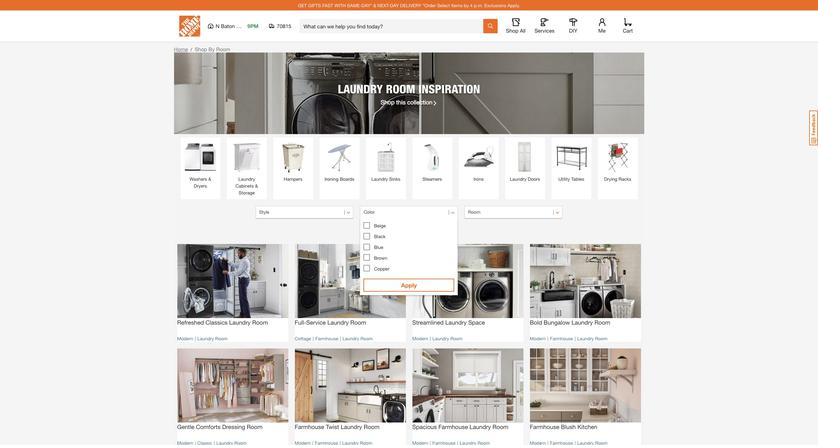 Task type: describe. For each thing, give the bounding box(es) containing it.
cabinets
[[236, 183, 254, 189]]

cottage link
[[295, 336, 311, 342]]

get
[[298, 2, 307, 8]]

modern | farmhouse | laundry room
[[530, 336, 608, 342]]

farmhouse inside the farmhouse twist laundry room link
[[295, 424, 325, 431]]

n
[[216, 23, 220, 29]]

laundry doors link
[[509, 141, 542, 183]]

70815
[[277, 23, 292, 29]]

laundry room
[[383, 229, 413, 235]]

same-
[[347, 2, 362, 8]]

doors
[[528, 177, 541, 182]]

space
[[469, 319, 485, 326]]

kitchen
[[578, 424, 598, 431]]

style
[[259, 210, 270, 215]]

hampers image
[[277, 141, 310, 174]]

drying racks image
[[602, 141, 635, 174]]

utility tables
[[559, 177, 585, 182]]

storage
[[239, 190, 255, 196]]

stretchy image image for bungalow
[[530, 244, 641, 319]]

modern for refreshed classics laundry room
[[177, 336, 193, 342]]

3 modern from the left
[[530, 336, 546, 342]]

day
[[390, 2, 399, 8]]

select
[[438, 2, 450, 8]]

irons link
[[462, 141, 496, 183]]

shop this collection link
[[381, 98, 438, 107]]

laundry room button
[[376, 227, 425, 237]]

drying racks
[[605, 177, 632, 182]]

classics
[[206, 319, 228, 326]]

laundry inside laundry cabinets & storage
[[239, 177, 255, 182]]

modern link for streamlined
[[413, 336, 429, 342]]

inspiration
[[419, 82, 481, 96]]

2 laundry room link from the left
[[343, 336, 373, 342]]

farmhouse down full-service laundry room
[[316, 336, 339, 342]]

hampers link
[[277, 141, 310, 183]]

feedback link image
[[810, 110, 819, 146]]

laundry sinks link
[[370, 141, 403, 183]]

farmhouse blush kitchen link
[[530, 423, 641, 437]]

apply button
[[364, 279, 455, 292]]

refreshed classics laundry room link
[[177, 319, 288, 332]]

laundry doors image
[[509, 141, 542, 174]]

washers & dryers image
[[184, 141, 217, 174]]

spacious farmhouse laundry room
[[413, 424, 509, 431]]

streamlined
[[413, 319, 444, 326]]

laundry sinks
[[372, 177, 401, 182]]

farmhouse inside the spacious farmhouse laundry room link
[[439, 424, 468, 431]]

service
[[307, 319, 326, 326]]

streamlined laundry space
[[413, 319, 485, 326]]

4 laundry room link from the left
[[578, 336, 608, 342]]

stretchy image image for laundry
[[413, 244, 524, 319]]

drying
[[605, 177, 618, 182]]

farmhouse twist laundry room link
[[295, 423, 406, 437]]

cart link
[[621, 18, 636, 34]]

farmhouse link for bungalow
[[551, 336, 574, 342]]

5 | from the left
[[548, 336, 549, 342]]

apply
[[401, 282, 417, 289]]

delivery
[[401, 2, 422, 8]]

6 | from the left
[[575, 336, 576, 342]]

style button
[[256, 206, 354, 219]]

steamers image
[[416, 141, 449, 174]]

ironing boards link
[[323, 141, 356, 183]]

2 | from the left
[[313, 336, 314, 342]]

ironing boards
[[325, 177, 355, 182]]

full-
[[295, 319, 307, 326]]

diy
[[570, 27, 578, 34]]

me button
[[592, 18, 613, 34]]

steamers link
[[416, 141, 449, 183]]

washers & dryers link
[[184, 141, 217, 190]]

dryers
[[194, 183, 207, 189]]

day*
[[362, 2, 372, 8]]

next-
[[378, 2, 390, 8]]

1 | from the left
[[195, 336, 196, 342]]

cottage | farmhouse | laundry room
[[295, 336, 373, 342]]

hampers
[[284, 177, 303, 182]]

modern link for bold
[[530, 336, 546, 342]]

black
[[374, 234, 386, 240]]

cart
[[623, 27, 633, 34]]

*order
[[423, 2, 436, 8]]

rouge
[[237, 23, 252, 29]]

ironing boards image
[[323, 141, 356, 174]]

irons
[[474, 177, 484, 182]]

comforts
[[196, 424, 221, 431]]

this
[[397, 99, 406, 106]]

bold bungalow laundry room
[[530, 319, 611, 326]]

gentle comforts dressing room
[[177, 424, 263, 431]]

modern link for refreshed
[[177, 336, 193, 342]]



Task type: vqa. For each thing, say whether or not it's contained in the screenshot.
It
no



Task type: locate. For each thing, give the bounding box(es) containing it.
modern link
[[177, 336, 193, 342], [413, 336, 429, 342], [530, 336, 546, 342]]

shop
[[506, 27, 519, 34], [195, 46, 207, 52], [381, 99, 395, 106]]

gentle
[[177, 424, 195, 431]]

1 vertical spatial &
[[209, 177, 211, 182]]

farmhouse left blush
[[530, 424, 560, 431]]

room button
[[465, 206, 563, 219]]

laundry cabinets & storage link
[[230, 141, 264, 196]]

0 horizontal spatial modern | laundry room
[[177, 336, 228, 342]]

1 farmhouse link from the left
[[316, 336, 339, 342]]

spacious
[[413, 424, 437, 431]]

modern link down refreshed
[[177, 336, 193, 342]]

shop all
[[506, 27, 526, 34]]

with
[[335, 2, 346, 8]]

& right day*
[[374, 2, 376, 8]]

stretchy image image
[[177, 244, 288, 319], [295, 244, 406, 319], [413, 244, 524, 319], [530, 244, 641, 319], [177, 349, 288, 423], [295, 349, 406, 423], [413, 349, 524, 423], [530, 349, 641, 423]]

0 vertical spatial shop
[[506, 27, 519, 34]]

2 modern from the left
[[413, 336, 429, 342]]

sinks
[[390, 177, 401, 182]]

laundry room link down full-service laundry room link
[[343, 336, 373, 342]]

0 horizontal spatial &
[[209, 177, 211, 182]]

laundry sinks image
[[370, 141, 403, 174]]

0 horizontal spatial farmhouse link
[[316, 336, 339, 342]]

shop all button
[[506, 18, 527, 34]]

room
[[216, 46, 230, 52], [386, 82, 416, 96], [469, 210, 481, 215], [401, 229, 413, 235], [252, 319, 268, 326], [351, 319, 366, 326], [595, 319, 611, 326], [215, 336, 228, 342], [361, 336, 373, 342], [451, 336, 463, 342], [596, 336, 608, 342], [247, 424, 263, 431], [364, 424, 380, 431], [493, 424, 509, 431]]

laundry room link
[[198, 336, 228, 342], [343, 336, 373, 342], [433, 336, 463, 342], [578, 336, 608, 342]]

2 vertical spatial &
[[255, 183, 258, 189]]

farmhouse down bungalow
[[551, 336, 574, 342]]

laundry inside button
[[383, 229, 399, 235]]

bungalow
[[544, 319, 570, 326]]

1 horizontal spatial farmhouse link
[[551, 336, 574, 342]]

&
[[374, 2, 376, 8], [209, 177, 211, 182], [255, 183, 258, 189]]

| down bold bungalow laundry room link
[[575, 336, 576, 342]]

diy button
[[563, 18, 584, 34]]

| right cottage
[[313, 336, 314, 342]]

by
[[464, 2, 469, 8]]

irons image
[[462, 141, 496, 174]]

laundry cabinets & storage image
[[230, 141, 264, 174]]

1 horizontal spatial modern
[[413, 336, 429, 342]]

modern
[[177, 336, 193, 342], [413, 336, 429, 342], [530, 336, 546, 342]]

1 horizontal spatial shop
[[381, 99, 395, 106]]

gentle comforts dressing room link
[[177, 423, 288, 437]]

farmhouse link down full-service laundry room
[[316, 336, 339, 342]]

modern | laundry room down streamlined
[[413, 336, 463, 342]]

racks
[[619, 177, 632, 182]]

| down bungalow
[[548, 336, 549, 342]]

utility tables image
[[555, 141, 589, 174]]

farmhouse twist laundry room
[[295, 424, 380, 431]]

1 modern | laundry room from the left
[[177, 336, 228, 342]]

laundry doors
[[510, 177, 541, 182]]

3 modern link from the left
[[530, 336, 546, 342]]

modern | laundry room down refreshed
[[177, 336, 228, 342]]

all
[[520, 27, 526, 34]]

1 horizontal spatial &
[[255, 183, 258, 189]]

boards
[[340, 177, 355, 182]]

me
[[599, 27, 606, 34]]

stretchy image image for farmhouse
[[413, 349, 524, 423]]

farmhouse left the twist
[[295, 424, 325, 431]]

modern link down 'bold'
[[530, 336, 546, 342]]

laundry cabinets & storage
[[236, 177, 258, 196]]

beige
[[374, 223, 386, 229]]

0 horizontal spatial modern link
[[177, 336, 193, 342]]

modern down refreshed
[[177, 336, 193, 342]]

stretchy image image for twist
[[295, 349, 406, 423]]

farmhouse right spacious
[[439, 424, 468, 431]]

shop left 'all'
[[506, 27, 519, 34]]

spacious farmhouse laundry room link
[[413, 423, 524, 437]]

modern link down streamlined
[[413, 336, 429, 342]]

/
[[191, 47, 192, 52]]

shop left this
[[381, 99, 395, 106]]

4 | from the left
[[430, 336, 431, 342]]

farmhouse blush kitchen
[[530, 424, 598, 431]]

farmhouse link down bungalow
[[551, 336, 574, 342]]

1 modern link from the left
[[177, 336, 193, 342]]

3 | from the left
[[340, 336, 341, 342]]

laundry room link down bold bungalow laundry room link
[[578, 336, 608, 342]]

bold
[[530, 319, 543, 326]]

copper
[[374, 266, 390, 272]]

1 modern from the left
[[177, 336, 193, 342]]

1 laundry room link from the left
[[198, 336, 228, 342]]

& right cabinets
[[255, 183, 258, 189]]

2 horizontal spatial shop
[[506, 27, 519, 34]]

& inside 'washers & dryers'
[[209, 177, 211, 182]]

utility tables link
[[555, 141, 589, 183]]

modern down streamlined
[[413, 336, 429, 342]]

p.m.
[[474, 2, 483, 8]]

refreshed classics laundry room
[[177, 319, 268, 326]]

shop this collection
[[381, 99, 433, 106]]

bold bungalow laundry room link
[[530, 319, 641, 332]]

by
[[209, 46, 215, 52]]

1 horizontal spatial modern link
[[413, 336, 429, 342]]

farmhouse link for service
[[316, 336, 339, 342]]

| down full-service laundry room link
[[340, 336, 341, 342]]

twist
[[326, 424, 339, 431]]

laundry room link down streamlined laundry space
[[433, 336, 463, 342]]

home link
[[174, 46, 188, 52]]

blue
[[374, 245, 384, 250]]

full-service laundry room link
[[295, 319, 406, 332]]

shop for shop all
[[506, 27, 519, 34]]

n baton rouge
[[216, 23, 252, 29]]

9pm
[[248, 23, 259, 29]]

modern for streamlined laundry space
[[413, 336, 429, 342]]

home
[[174, 46, 188, 52]]

| down refreshed
[[195, 336, 196, 342]]

farmhouse inside farmhouse blush kitchen link
[[530, 424, 560, 431]]

home / shop by room
[[174, 46, 230, 52]]

2 vertical spatial shop
[[381, 99, 395, 106]]

laundry
[[338, 82, 383, 96], [239, 177, 255, 182], [372, 177, 388, 182], [510, 177, 527, 182], [383, 229, 399, 235], [229, 319, 251, 326], [328, 319, 349, 326], [446, 319, 467, 326], [572, 319, 593, 326], [198, 336, 214, 342], [343, 336, 360, 342], [433, 336, 450, 342], [578, 336, 594, 342], [341, 424, 362, 431], [470, 424, 491, 431]]

shop for shop this collection
[[381, 99, 395, 106]]

washers
[[190, 177, 207, 182]]

stretchy image image for comforts
[[177, 349, 288, 423]]

refreshed
[[177, 319, 204, 326]]

3 laundry room link from the left
[[433, 336, 463, 342]]

2 horizontal spatial &
[[374, 2, 376, 8]]

modern | laundry room for refreshed
[[177, 336, 228, 342]]

laundry room link down classics
[[198, 336, 228, 342]]

full-service laundry room
[[295, 319, 366, 326]]

items
[[452, 2, 463, 8]]

gifts
[[308, 2, 321, 8]]

stretchy image image for service
[[295, 244, 406, 319]]

shop right /
[[195, 46, 207, 52]]

washers & dryers
[[190, 177, 211, 189]]

get gifts fast with same-day* & next-day delivery *order select items by 4 p.m. exclusions apply.
[[298, 2, 521, 8]]

fast
[[323, 2, 333, 8]]

|
[[195, 336, 196, 342], [313, 336, 314, 342], [340, 336, 341, 342], [430, 336, 431, 342], [548, 336, 549, 342], [575, 336, 576, 342]]

2 modern | laundry room from the left
[[413, 336, 463, 342]]

| down streamlined
[[430, 336, 431, 342]]

cottage
[[295, 336, 311, 342]]

modern down 'bold'
[[530, 336, 546, 342]]

What can we help you find today? search field
[[304, 19, 483, 33]]

non lazy image image
[[174, 53, 645, 134]]

streamlined laundry space link
[[413, 319, 524, 332]]

& right washers
[[209, 177, 211, 182]]

services
[[535, 27, 555, 34]]

2 horizontal spatial modern
[[530, 336, 546, 342]]

dressing
[[222, 424, 245, 431]]

2 farmhouse link from the left
[[551, 336, 574, 342]]

shop inside shop all button
[[506, 27, 519, 34]]

1 horizontal spatial modern | laundry room
[[413, 336, 463, 342]]

1 vertical spatial shop
[[195, 46, 207, 52]]

services button
[[535, 18, 556, 34]]

stretchy image image for blush
[[530, 349, 641, 423]]

2 modern link from the left
[[413, 336, 429, 342]]

ironing
[[325, 177, 339, 182]]

2 horizontal spatial modern link
[[530, 336, 546, 342]]

modern | laundry room for streamlined
[[413, 336, 463, 342]]

stretchy image image for classics
[[177, 244, 288, 319]]

blush
[[562, 424, 576, 431]]

0 vertical spatial &
[[374, 2, 376, 8]]

color
[[364, 210, 375, 215]]

& inside laundry cabinets & storage
[[255, 183, 258, 189]]

0 horizontal spatial shop
[[195, 46, 207, 52]]

70815 button
[[269, 23, 292, 29]]

utility
[[559, 177, 570, 182]]

laundry room inspiration
[[338, 82, 481, 96]]

the home depot logo image
[[179, 16, 200, 37]]

shop inside shop this collection 'link'
[[381, 99, 395, 106]]

0 horizontal spatial modern
[[177, 336, 193, 342]]

steamers
[[423, 177, 442, 182]]

brown
[[374, 255, 388, 261]]



